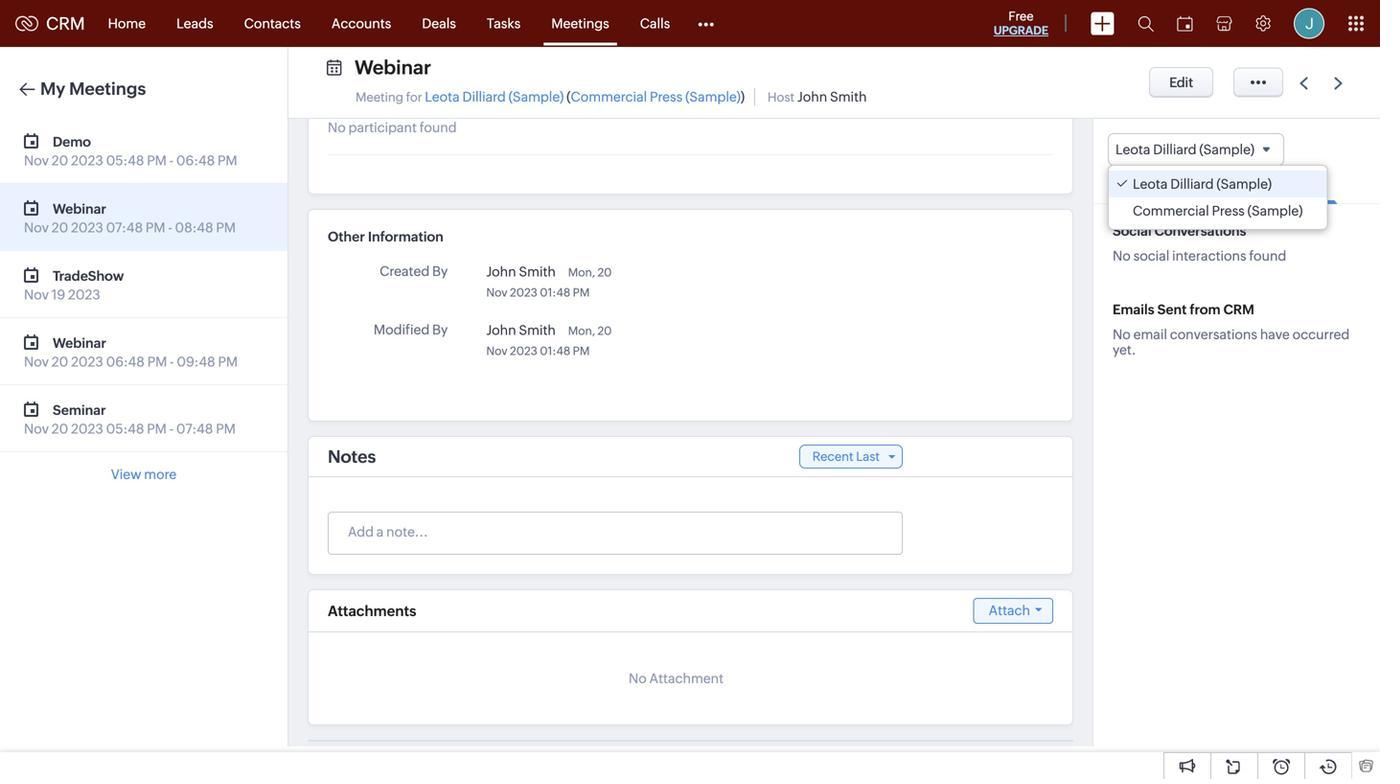 Task type: describe. For each thing, give the bounding box(es) containing it.
0 horizontal spatial crm
[[46, 14, 85, 33]]

create menu image
[[1091, 12, 1115, 35]]

found inside social conversations no social interactions found
[[1249, 248, 1287, 264]]

nov for tradeshow nov 19 2023
[[24, 287, 49, 302]]

attach link
[[973, 598, 1053, 624]]

no participant found
[[328, 120, 457, 135]]

1 vertical spatial press
[[1212, 203, 1245, 219]]

01:48 for modified by
[[540, 345, 571, 358]]

no inside social conversations no social interactions found
[[1113, 248, 1131, 264]]

contacts link
[[229, 0, 316, 46]]

nov for webinar nov 20 2023 07:48 pm - 08:48 pm
[[24, 220, 49, 235]]

have
[[1260, 327, 1290, 342]]

0 vertical spatial conversations
[[1238, 179, 1328, 195]]

2023 for nov 20 2023 07:48 pm - 08:48 pm
[[71, 220, 103, 235]]

webinar for webinar
[[355, 57, 431, 79]]

notes
[[328, 447, 376, 467]]

20 for seminar nov 20 2023 05:48 pm - 07:48 pm
[[52, 421, 68, 437]]

webinar nov 20 2023 06:48 pm - 09:48 pm
[[24, 335, 238, 369]]

social
[[1133, 248, 1170, 264]]

timeline
[[1161, 179, 1214, 195]]

conversations link
[[1229, 166, 1337, 204]]

emails sent from crm no email conversations have occurred yet.
[[1113, 302, 1350, 358]]

created by
[[380, 264, 448, 279]]

interactions
[[1172, 248, 1247, 264]]

calls link
[[625, 0, 686, 46]]

info
[[1113, 179, 1137, 195]]

20 for demo nov 20 2023 05:48 pm - 06:48 pm
[[52, 153, 68, 168]]

leota inside field
[[1116, 142, 1151, 157]]

20 for webinar nov 20 2023 07:48 pm - 08:48 pm
[[52, 220, 68, 235]]

search image
[[1138, 15, 1154, 32]]

- for 08:48
[[168, 220, 172, 235]]

crm inside emails sent from crm no email conversations have occurred yet.
[[1224, 302, 1254, 317]]

my
[[40, 79, 65, 99]]

09:48
[[177, 354, 215, 369]]

profile image
[[1294, 8, 1325, 39]]

tree containing leota dilliard (sample)
[[1109, 166, 1327, 229]]

mon, 20 nov 2023 01:48 pm for created by
[[486, 266, 612, 299]]

previous record image
[[1300, 77, 1308, 90]]

last
[[856, 450, 880, 464]]

info link
[[1103, 166, 1147, 203]]

mon, for created by
[[568, 266, 595, 279]]

contacts
[[244, 16, 301, 31]]

webinar nov 20 2023 07:48 pm - 08:48 pm
[[24, 201, 236, 235]]

free
[[1009, 9, 1034, 23]]

john smith for created by
[[486, 264, 556, 279]]

demo
[[53, 134, 91, 150]]

emails
[[1113, 302, 1155, 317]]

07:48 inside webinar nov 20 2023 07:48 pm - 08:48 pm
[[106, 220, 143, 235]]

free upgrade
[[994, 9, 1049, 37]]

from
[[1190, 302, 1221, 317]]

0 horizontal spatial commercial
[[571, 89, 647, 104]]

information
[[368, 229, 443, 244]]

0 horizontal spatial found
[[420, 120, 457, 135]]

(sample) left ( at top left
[[509, 89, 564, 104]]

06:48 inside webinar nov 20 2023 06:48 pm - 09:48 pm
[[106, 354, 145, 369]]

my meetings
[[40, 79, 146, 99]]

email
[[1133, 327, 1167, 342]]

meeting for leota dilliard (sample) ( commercial press (sample) )
[[356, 89, 745, 104]]

no inside emails sent from crm no email conversations have occurred yet.
[[1113, 327, 1131, 342]]

2 vertical spatial dilliard
[[1170, 177, 1214, 192]]

nov for demo nov 20 2023 05:48 pm - 06:48 pm
[[24, 153, 49, 168]]

(sample) inside leota dilliard (sample) field
[[1199, 142, 1255, 157]]

05:48 for demo
[[106, 153, 144, 168]]

20 for webinar nov 20 2023 06:48 pm - 09:48 pm
[[52, 354, 68, 369]]

for
[[406, 90, 422, 104]]

commercial press (sample) link
[[571, 89, 741, 104]]

seminar
[[53, 403, 106, 418]]

host john smith
[[768, 89, 867, 104]]

accounts
[[331, 16, 391, 31]]

2023 for nov 20 2023 05:48 pm - 06:48 pm
[[71, 153, 103, 168]]

seminar nov 20 2023 05:48 pm - 07:48 pm
[[24, 403, 236, 437]]

08:48
[[175, 220, 213, 235]]

mon, for modified by
[[568, 324, 595, 337]]

next record image
[[1334, 77, 1347, 90]]

accounts link
[[316, 0, 407, 46]]

05:48 for seminar
[[106, 421, 144, 437]]

tradeshow nov 19 2023
[[24, 268, 124, 302]]

yet.
[[1113, 342, 1136, 358]]

2023 for nov 20 2023 05:48 pm - 07:48 pm
[[71, 421, 103, 437]]

recent last
[[813, 450, 880, 464]]

modified by
[[374, 322, 448, 337]]

by for created by
[[432, 264, 448, 279]]

crm link
[[15, 14, 85, 33]]

1 vertical spatial commercial
[[1133, 203, 1209, 219]]

other information
[[328, 229, 443, 244]]

06:48 inside demo nov 20 2023 05:48 pm - 06:48 pm
[[176, 153, 215, 168]]

leads link
[[161, 0, 229, 46]]

timeline link
[[1152, 166, 1224, 203]]

meeting
[[356, 90, 403, 104]]

home
[[108, 16, 146, 31]]

conversations
[[1170, 327, 1257, 342]]

upgrade
[[994, 24, 1049, 37]]



Task type: locate. For each thing, give the bounding box(es) containing it.
smith for modified by
[[519, 323, 556, 338]]

created
[[380, 264, 430, 279]]

leads
[[176, 16, 213, 31]]

nov inside webinar nov 20 2023 06:48 pm - 09:48 pm
[[24, 354, 49, 369]]

0 horizontal spatial meetings
[[69, 79, 146, 99]]

by right modified
[[432, 322, 448, 337]]

2023 for nov 19 2023
[[68, 287, 100, 302]]

leota up info link at the top right of the page
[[1116, 142, 1151, 157]]

modified
[[374, 322, 430, 337]]

1 05:48 from the top
[[106, 153, 144, 168]]

- inside webinar nov 20 2023 07:48 pm - 08:48 pm
[[168, 220, 172, 235]]

leota up 'social'
[[1133, 177, 1168, 192]]

participant
[[348, 120, 417, 135]]

nov inside webinar nov 20 2023 07:48 pm - 08:48 pm
[[24, 220, 49, 235]]

1 horizontal spatial press
[[1212, 203, 1245, 219]]

conversations inside social conversations no social interactions found
[[1155, 224, 1246, 239]]

home link
[[93, 0, 161, 46]]

(sample)
[[509, 89, 564, 104], [685, 89, 741, 104], [1199, 142, 1255, 157], [1217, 177, 1272, 192], [1248, 203, 1303, 219]]

view
[[111, 467, 141, 482]]

dilliard right for
[[462, 89, 506, 104]]

20
[[52, 153, 68, 168], [52, 220, 68, 235], [598, 266, 612, 279], [598, 324, 612, 337], [52, 354, 68, 369], [52, 421, 68, 437]]

1 john smith from the top
[[486, 264, 556, 279]]

1 vertical spatial mon, 20 nov 2023 01:48 pm
[[486, 324, 612, 358]]

0 vertical spatial meetings
[[551, 16, 609, 31]]

commercial down meetings link
[[571, 89, 647, 104]]

nov inside tradeshow nov 19 2023
[[24, 287, 49, 302]]

calls
[[640, 16, 670, 31]]

- for 07:48
[[169, 421, 174, 437]]

1 mon, 20 nov 2023 01:48 pm from the top
[[486, 266, 612, 299]]

john for created by
[[486, 264, 516, 279]]

Other Modules field
[[686, 8, 727, 39]]

no left attachment
[[629, 671, 647, 686]]

conversations up interactions
[[1155, 224, 1246, 239]]

1 by from the top
[[432, 264, 448, 279]]

webinar up meeting
[[355, 57, 431, 79]]

mon,
[[568, 266, 595, 279], [568, 324, 595, 337]]

no left "participant"
[[328, 120, 346, 135]]

no attachment
[[629, 671, 724, 686]]

0 vertical spatial smith
[[830, 89, 867, 104]]

2023 inside seminar nov 20 2023 05:48 pm - 07:48 pm
[[71, 421, 103, 437]]

20 inside seminar nov 20 2023 05:48 pm - 07:48 pm
[[52, 421, 68, 437]]

webinar inside webinar nov 20 2023 07:48 pm - 08:48 pm
[[53, 201, 106, 217]]

commercial
[[571, 89, 647, 104], [1133, 203, 1209, 219]]

social
[[1113, 224, 1152, 239]]

create menu element
[[1079, 0, 1126, 46]]

crm
[[46, 14, 85, 33], [1224, 302, 1254, 317]]

0 vertical spatial mon, 20 nov 2023 01:48 pm
[[486, 266, 612, 299]]

1 vertical spatial john
[[486, 264, 516, 279]]

01:48
[[540, 286, 571, 299], [540, 345, 571, 358]]

commercial down timeline at the right top of page
[[1133, 203, 1209, 219]]

attachments
[[328, 603, 416, 619]]

nov inside seminar nov 20 2023 05:48 pm - 07:48 pm
[[24, 421, 49, 437]]

- up more
[[169, 421, 174, 437]]

0 vertical spatial dilliard
[[462, 89, 506, 104]]

0 horizontal spatial press
[[650, 89, 683, 104]]

05:48
[[106, 153, 144, 168], [106, 421, 144, 437]]

demo nov 20 2023 05:48 pm - 06:48 pm
[[24, 134, 237, 168]]

john smith for modified by
[[486, 323, 556, 338]]

1 01:48 from the top
[[540, 286, 571, 299]]

2023 inside tradeshow nov 19 2023
[[68, 287, 100, 302]]

tree
[[1109, 166, 1327, 229]]

- for 06:48
[[169, 153, 174, 168]]

01:48 for created by
[[540, 286, 571, 299]]

attach
[[989, 603, 1030, 618]]

other
[[328, 229, 365, 244]]

no down 'social'
[[1113, 248, 1131, 264]]

0 vertical spatial john smith
[[486, 264, 556, 279]]

0 vertical spatial leota
[[425, 89, 460, 104]]

john for modified by
[[486, 323, 516, 338]]

1 horizontal spatial 07:48
[[176, 421, 213, 437]]

smith
[[830, 89, 867, 104], [519, 264, 556, 279], [519, 323, 556, 338]]

tasks link
[[471, 0, 536, 46]]

1 vertical spatial leota
[[1116, 142, 1151, 157]]

Add a note... field
[[329, 522, 901, 542]]

logo image
[[15, 16, 38, 31]]

social conversations no social interactions found
[[1113, 224, 1287, 264]]

webinar for webinar nov 20 2023 06:48 pm - 09:48 pm
[[53, 335, 106, 351]]

nov
[[24, 153, 49, 168], [24, 220, 49, 235], [486, 286, 508, 299], [24, 287, 49, 302], [486, 345, 508, 358], [24, 354, 49, 369], [24, 421, 49, 437]]

leota dilliard (sample)
[[1116, 142, 1255, 157], [1133, 177, 1272, 192]]

07:48 up more
[[176, 421, 213, 437]]

0 vertical spatial crm
[[46, 14, 85, 33]]

2 05:48 from the top
[[106, 421, 144, 437]]

meetings up ( at top left
[[551, 16, 609, 31]]

attachment
[[649, 671, 724, 686]]

mon, 20 nov 2023 01:48 pm for modified by
[[486, 324, 612, 358]]

dilliard down leota dilliard (sample) field
[[1170, 177, 1214, 192]]

- up webinar nov 20 2023 07:48 pm - 08:48 pm
[[169, 153, 174, 168]]

pm
[[147, 153, 167, 168], [218, 153, 237, 168], [146, 220, 165, 235], [216, 220, 236, 235], [573, 286, 590, 299], [573, 345, 590, 358], [147, 354, 167, 369], [218, 354, 238, 369], [147, 421, 167, 437], [216, 421, 236, 437]]

1 vertical spatial 07:48
[[176, 421, 213, 437]]

0 vertical spatial john
[[797, 89, 827, 104]]

0 vertical spatial found
[[420, 120, 457, 135]]

05:48 up view
[[106, 421, 144, 437]]

2 vertical spatial webinar
[[53, 335, 106, 351]]

2 vertical spatial john
[[486, 323, 516, 338]]

05:48 up webinar nov 20 2023 07:48 pm - 08:48 pm
[[106, 153, 144, 168]]

- for 09:48
[[170, 354, 174, 369]]

1 vertical spatial dilliard
[[1153, 142, 1197, 157]]

mon, 20 nov 2023 01:48 pm
[[486, 266, 612, 299], [486, 324, 612, 358]]

search element
[[1126, 0, 1165, 47]]

06:48 up seminar nov 20 2023 05:48 pm - 07:48 pm
[[106, 354, 145, 369]]

webinar
[[355, 57, 431, 79], [53, 201, 106, 217], [53, 335, 106, 351]]

crm right from at the top right of the page
[[1224, 302, 1254, 317]]

dilliard
[[462, 89, 506, 104], [1153, 142, 1197, 157], [1170, 177, 1214, 192]]

None button
[[1149, 67, 1214, 98]]

leota dilliard (sample) up the 'timeline' link
[[1116, 142, 1255, 157]]

1 horizontal spatial commercial
[[1133, 203, 1209, 219]]

0 vertical spatial webinar
[[355, 57, 431, 79]]

1 vertical spatial 01:48
[[540, 345, 571, 358]]

leota
[[425, 89, 460, 104], [1116, 142, 1151, 157], [1133, 177, 1168, 192]]

2 01:48 from the top
[[540, 345, 571, 358]]

)
[[741, 89, 745, 104]]

0 vertical spatial 07:48
[[106, 220, 143, 235]]

meetings link
[[536, 0, 625, 46]]

sent
[[1158, 302, 1187, 317]]

dilliard up the 'timeline' link
[[1153, 142, 1197, 157]]

commercial press (sample)
[[1133, 203, 1303, 219]]

leota dilliard (sample) link
[[425, 89, 564, 104]]

0 vertical spatial commercial
[[571, 89, 647, 104]]

press
[[650, 89, 683, 104], [1212, 203, 1245, 219]]

07:48
[[106, 220, 143, 235], [176, 421, 213, 437]]

0 vertical spatial mon,
[[568, 266, 595, 279]]

john
[[797, 89, 827, 104], [486, 264, 516, 279], [486, 323, 516, 338]]

20 inside demo nov 20 2023 05:48 pm - 06:48 pm
[[52, 153, 68, 168]]

1 vertical spatial webinar
[[53, 201, 106, 217]]

smith for created by
[[519, 264, 556, 279]]

1 vertical spatial found
[[1249, 248, 1287, 264]]

07:48 up tradeshow
[[106, 220, 143, 235]]

by right created
[[432, 264, 448, 279]]

nov for webinar nov 20 2023 06:48 pm - 09:48 pm
[[24, 354, 49, 369]]

(sample) left 'host'
[[685, 89, 741, 104]]

nov for seminar nov 20 2023 05:48 pm - 07:48 pm
[[24, 421, 49, 437]]

john right modified by
[[486, 323, 516, 338]]

20 inside webinar nov 20 2023 07:48 pm - 08:48 pm
[[52, 220, 68, 235]]

leota dilliard (sample) up commercial press (sample)
[[1133, 177, 1272, 192]]

conversations up commercial press (sample)
[[1238, 179, 1328, 195]]

no
[[328, 120, 346, 135], [1113, 248, 1131, 264], [1113, 327, 1131, 342], [629, 671, 647, 686]]

deals
[[422, 16, 456, 31]]

- inside seminar nov 20 2023 05:48 pm - 07:48 pm
[[169, 421, 174, 437]]

webinar inside webinar nov 20 2023 06:48 pm - 09:48 pm
[[53, 335, 106, 351]]

1 vertical spatial 06:48
[[106, 354, 145, 369]]

press up social conversations no social interactions found
[[1212, 203, 1245, 219]]

06:48
[[176, 153, 215, 168], [106, 354, 145, 369]]

meetings right my
[[69, 79, 146, 99]]

1 vertical spatial john smith
[[486, 323, 556, 338]]

by for modified by
[[432, 322, 448, 337]]

05:48 inside demo nov 20 2023 05:48 pm - 06:48 pm
[[106, 153, 144, 168]]

john right 'host'
[[797, 89, 827, 104]]

- left '08:48'
[[168, 220, 172, 235]]

webinar down demo
[[53, 201, 106, 217]]

1 horizontal spatial 06:48
[[176, 153, 215, 168]]

2023 inside webinar nov 20 2023 07:48 pm - 08:48 pm
[[71, 220, 103, 235]]

0 vertical spatial 05:48
[[106, 153, 144, 168]]

- inside webinar nov 20 2023 06:48 pm - 09:48 pm
[[170, 354, 174, 369]]

webinar for webinar nov 20 2023 07:48 pm - 08:48 pm
[[53, 201, 106, 217]]

(
[[567, 89, 571, 104]]

1 horizontal spatial crm
[[1224, 302, 1254, 317]]

crm right logo
[[46, 14, 85, 33]]

more
[[144, 467, 177, 482]]

1 vertical spatial conversations
[[1155, 224, 1246, 239]]

- left 09:48
[[170, 354, 174, 369]]

profile element
[[1282, 0, 1336, 46]]

1 horizontal spatial found
[[1249, 248, 1287, 264]]

1 vertical spatial 05:48
[[106, 421, 144, 437]]

19
[[52, 287, 65, 302]]

1 horizontal spatial meetings
[[551, 16, 609, 31]]

no down emails
[[1113, 327, 1131, 342]]

07:48 inside seminar nov 20 2023 05:48 pm - 07:48 pm
[[176, 421, 213, 437]]

2 vertical spatial smith
[[519, 323, 556, 338]]

0 vertical spatial by
[[432, 264, 448, 279]]

tradeshow
[[53, 268, 124, 284]]

1 mon, from the top
[[568, 266, 595, 279]]

0 vertical spatial 06:48
[[176, 153, 215, 168]]

host
[[768, 90, 795, 104]]

2 john smith from the top
[[486, 323, 556, 338]]

1 vertical spatial crm
[[1224, 302, 1254, 317]]

by
[[432, 264, 448, 279], [432, 322, 448, 337]]

05:48 inside seminar nov 20 2023 05:48 pm - 07:48 pm
[[106, 421, 144, 437]]

1 vertical spatial mon,
[[568, 324, 595, 337]]

2023 for nov 20 2023 06:48 pm - 09:48 pm
[[71, 354, 103, 369]]

meetings
[[551, 16, 609, 31], [69, 79, 146, 99]]

john right created by
[[486, 264, 516, 279]]

2 by from the top
[[432, 322, 448, 337]]

leota right for
[[425, 89, 460, 104]]

06:48 up '08:48'
[[176, 153, 215, 168]]

(sample) up social conversations no social interactions found
[[1248, 203, 1303, 219]]

(sample) up the 'timeline' link
[[1199, 142, 1255, 157]]

1 vertical spatial by
[[432, 322, 448, 337]]

0 vertical spatial 01:48
[[540, 286, 571, 299]]

1 vertical spatial leota dilliard (sample)
[[1133, 177, 1272, 192]]

2023 inside demo nov 20 2023 05:48 pm - 06:48 pm
[[71, 153, 103, 168]]

2023 inside webinar nov 20 2023 06:48 pm - 09:48 pm
[[71, 354, 103, 369]]

2 mon, from the top
[[568, 324, 595, 337]]

webinar down 19
[[53, 335, 106, 351]]

0 vertical spatial press
[[650, 89, 683, 104]]

press down "calls" at the top left
[[650, 89, 683, 104]]

leota dilliard (sample) inside field
[[1116, 142, 1255, 157]]

0 horizontal spatial 07:48
[[106, 220, 143, 235]]

2 vertical spatial leota
[[1133, 177, 1168, 192]]

conversations
[[1238, 179, 1328, 195], [1155, 224, 1246, 239]]

1 vertical spatial meetings
[[69, 79, 146, 99]]

calendar image
[[1177, 16, 1193, 31]]

0 vertical spatial leota dilliard (sample)
[[1116, 142, 1255, 157]]

0 horizontal spatial 06:48
[[106, 354, 145, 369]]

found right interactions
[[1249, 248, 1287, 264]]

-
[[169, 153, 174, 168], [168, 220, 172, 235], [170, 354, 174, 369], [169, 421, 174, 437]]

1 vertical spatial smith
[[519, 264, 556, 279]]

(sample) up commercial press (sample)
[[1217, 177, 1272, 192]]

- inside demo nov 20 2023 05:48 pm - 06:48 pm
[[169, 153, 174, 168]]

Leota Dilliard (Sample) field
[[1108, 133, 1284, 166]]

tasks
[[487, 16, 521, 31]]

nov inside demo nov 20 2023 05:48 pm - 06:48 pm
[[24, 153, 49, 168]]

recent
[[813, 450, 854, 464]]

john smith
[[486, 264, 556, 279], [486, 323, 556, 338]]

occurred
[[1293, 327, 1350, 342]]

20 inside webinar nov 20 2023 06:48 pm - 09:48 pm
[[52, 354, 68, 369]]

deals link
[[407, 0, 471, 46]]

2023
[[71, 153, 103, 168], [71, 220, 103, 235], [510, 286, 538, 299], [68, 287, 100, 302], [510, 345, 538, 358], [71, 354, 103, 369], [71, 421, 103, 437]]

found down for
[[420, 120, 457, 135]]

2 mon, 20 nov 2023 01:48 pm from the top
[[486, 324, 612, 358]]

dilliard inside field
[[1153, 142, 1197, 157]]

view more
[[111, 467, 177, 482]]



Task type: vqa. For each thing, say whether or not it's contained in the screenshot.


